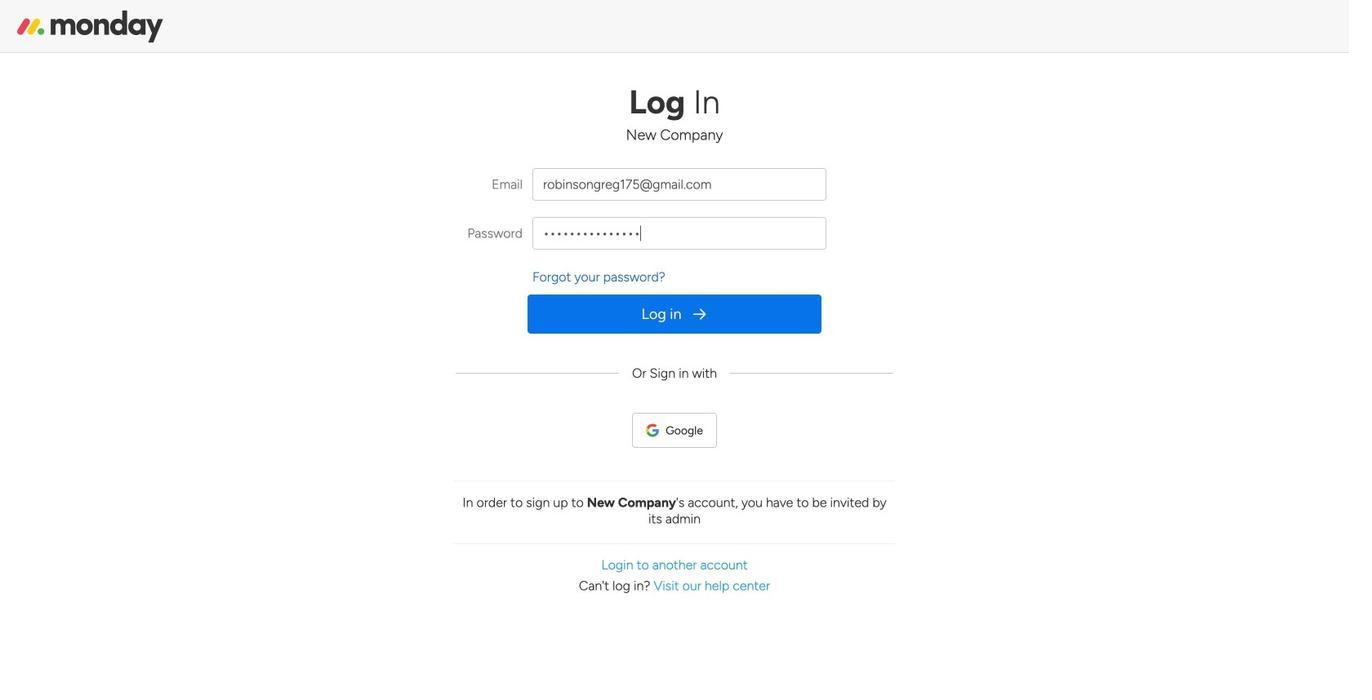 Task type: describe. For each thing, give the bounding box(es) containing it.
monday logo image
[[16, 8, 163, 44]]

Enter password password field
[[533, 217, 827, 250]]

login with google element
[[666, 424, 703, 438]]



Task type: vqa. For each thing, say whether or not it's contained in the screenshot.
the monday logo
yes



Task type: locate. For each thing, give the bounding box(es) containing it.
Enter your work email address field
[[533, 168, 827, 201]]



